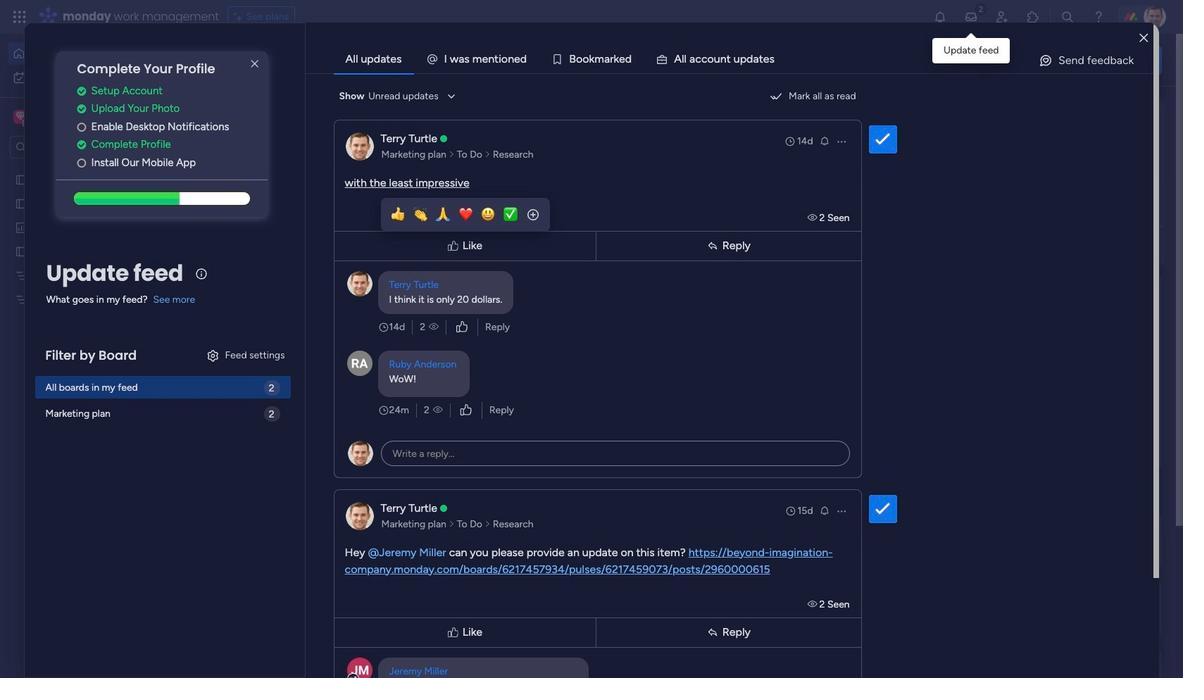 Task type: describe. For each thing, give the bounding box(es) containing it.
2 workspace image from the left
[[16, 109, 25, 125]]

0 horizontal spatial v2 seen image
[[429, 320, 439, 334]]

getting started element
[[951, 513, 1162, 570]]

dapulse x slim image
[[1141, 102, 1158, 119]]

update feed image
[[964, 10, 978, 24]]

see plans image
[[234, 9, 246, 25]]

1 add to favorites image from the left
[[418, 257, 432, 272]]

v2 user feedback image
[[962, 52, 973, 68]]

close recently visited image
[[218, 115, 235, 132]]

notifications image
[[933, 10, 947, 24]]

1 workspace image from the left
[[13, 109, 27, 125]]

invite members image
[[995, 10, 1009, 24]]

2 element
[[360, 530, 377, 547]]

2 reminder image from the top
[[819, 505, 830, 516]]

give feedback image
[[1039, 54, 1053, 68]]

check circle image
[[77, 140, 86, 150]]

v2 bolt switch image
[[1072, 52, 1080, 68]]

terry turtle image
[[1144, 6, 1167, 28]]

monday marketplace image
[[1026, 10, 1040, 24]]

2 vertical spatial option
[[0, 167, 180, 169]]

1 check circle image from the top
[[77, 86, 86, 96]]

close image
[[1140, 33, 1148, 43]]

0 vertical spatial v2 seen image
[[808, 212, 820, 224]]

circle o image
[[77, 158, 86, 168]]

1 vertical spatial option
[[8, 66, 171, 89]]

options image for 2nd reminder image
[[836, 505, 847, 517]]

templates image image
[[964, 283, 1150, 381]]



Task type: vqa. For each thing, say whether or not it's contained in the screenshot.
app logo
no



Task type: locate. For each thing, give the bounding box(es) containing it.
0 horizontal spatial v2 seen image
[[433, 403, 443, 417]]

public dashboard image
[[15, 220, 28, 234]]

workspace selection element
[[13, 108, 118, 127]]

tab
[[334, 45, 414, 73]]

1 vertical spatial options image
[[836, 505, 847, 517]]

0 vertical spatial option
[[8, 42, 171, 65]]

workspace image
[[13, 109, 27, 125], [16, 109, 25, 125]]

2 check circle image from the top
[[77, 104, 86, 114]]

0 vertical spatial v2 seen image
[[433, 403, 443, 417]]

1 options image from the top
[[836, 136, 847, 147]]

options image
[[836, 136, 847, 147], [836, 505, 847, 517]]

reminder image
[[819, 135, 830, 146], [819, 505, 830, 516]]

0 vertical spatial options image
[[836, 136, 847, 147]]

help image
[[1092, 10, 1106, 24]]

1 horizontal spatial add to favorites image
[[648, 257, 662, 272]]

Search in workspace field
[[30, 139, 118, 155]]

add to favorites image
[[418, 257, 432, 272], [648, 257, 662, 272]]

check circle image up workspace selection element
[[77, 86, 86, 96]]

1 vertical spatial v2 like image
[[461, 403, 472, 418]]

1 vertical spatial v2 seen image
[[808, 598, 820, 610]]

dapulse x slim image
[[246, 56, 263, 73]]

circle o image
[[77, 122, 86, 132]]

1 reminder image from the top
[[819, 135, 830, 146]]

v2 seen image
[[433, 403, 443, 417], [808, 598, 820, 610]]

1 vertical spatial check circle image
[[77, 104, 86, 114]]

slider arrow image for 1st reminder image from the top
[[485, 148, 491, 162]]

0 vertical spatial reminder image
[[819, 135, 830, 146]]

2 options image from the top
[[836, 505, 847, 517]]

help center element
[[951, 581, 1162, 637]]

2 image
[[975, 1, 988, 17]]

0 vertical spatial v2 like image
[[457, 319, 468, 335]]

contact sales element
[[951, 649, 1162, 678]]

v2 like image
[[457, 319, 468, 335], [461, 403, 472, 418]]

0 horizontal spatial add to favorites image
[[418, 257, 432, 272]]

v2 seen image
[[808, 212, 820, 224], [429, 320, 439, 334]]

list box
[[0, 164, 180, 501]]

1 vertical spatial reminder image
[[819, 505, 830, 516]]

select product image
[[13, 10, 27, 24]]

check circle image
[[77, 86, 86, 96], [77, 104, 86, 114]]

slider arrow image
[[485, 148, 491, 162], [449, 517, 455, 531], [485, 517, 491, 531]]

2 add to favorites image from the left
[[648, 257, 662, 272]]

remove from favorites image
[[418, 430, 432, 444]]

0 vertical spatial check circle image
[[77, 86, 86, 96]]

1 vertical spatial v2 seen image
[[429, 320, 439, 334]]

slider arrow image for 2nd reminder image
[[485, 517, 491, 531]]

public board image
[[15, 173, 28, 186], [15, 197, 28, 210], [15, 244, 28, 258], [466, 257, 481, 273], [696, 257, 711, 273]]

tab list
[[334, 45, 1154, 73]]

slider arrow image
[[449, 148, 455, 162]]

1 horizontal spatial v2 seen image
[[808, 212, 820, 224]]

quick search results list box
[[218, 132, 917, 491]]

check circle image up circle o image
[[77, 104, 86, 114]]

options image for 1st reminder image from the top
[[836, 136, 847, 147]]

option
[[8, 42, 171, 65], [8, 66, 171, 89], [0, 167, 180, 169]]

search everything image
[[1061, 10, 1075, 24]]

1 horizontal spatial v2 seen image
[[808, 598, 820, 610]]



